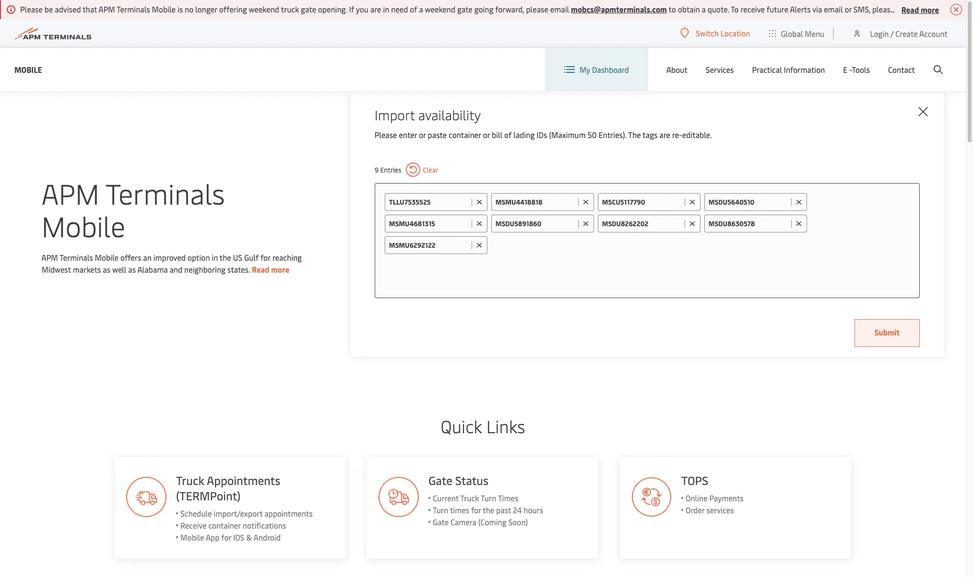 Task type: locate. For each thing, give the bounding box(es) containing it.
2 a from the left
[[702, 4, 706, 14]]

1 gate from the left
[[301, 4, 316, 14]]

1 vertical spatial truck
[[461, 493, 479, 504]]

a right need
[[419, 4, 423, 14]]

0 horizontal spatial for
[[221, 533, 231, 543]]

1 vertical spatial are
[[660, 130, 670, 140]]

for inside apm terminals mobile offers an improved option in the us gulf for reaching midwest markets as well as alabama and neighboring states.
[[261, 252, 271, 263]]

container up app
[[208, 521, 241, 531]]

1 horizontal spatial for
[[261, 252, 271, 263]]

hours
[[524, 505, 544, 516]]

more
[[921, 4, 939, 15], [271, 264, 289, 275]]

via
[[813, 4, 822, 14]]

0 vertical spatial terminals
[[117, 4, 150, 14]]

1 vertical spatial for
[[471, 505, 481, 516]]

entries).
[[599, 130, 627, 140]]

practical information button
[[752, 48, 825, 91]]

1 vertical spatial the
[[483, 505, 495, 516]]

0 horizontal spatial please
[[20, 4, 43, 14]]

1 horizontal spatial gate
[[457, 4, 473, 14]]

are
[[370, 4, 381, 14], [660, 130, 670, 140]]

switch location button
[[681, 28, 750, 38]]

Entered ID text field
[[389, 198, 469, 207], [602, 198, 682, 207], [709, 219, 789, 228]]

for
[[261, 252, 271, 263], [471, 505, 481, 516], [221, 533, 231, 543]]

container down availability
[[449, 130, 481, 140]]

or left the sms,
[[845, 4, 852, 14]]

Type or paste your IDs here text field
[[491, 237, 910, 254]]

e -tools button
[[843, 48, 870, 91]]

read more up login / create account
[[902, 4, 939, 15]]

1 vertical spatial turn
[[433, 505, 449, 516]]

apm inside apm terminals mobile offers an improved option in the us gulf for reaching midwest markets as well as alabama and neighboring states.
[[42, 252, 58, 263]]

container inside truck appointments (termpoint) schedule import/export appointments receive container notifications mobile app for ios & android
[[208, 521, 241, 531]]

read more for the "read more" button
[[902, 4, 939, 15]]

or left bill
[[483, 130, 490, 140]]

-
[[850, 64, 852, 75]]

or right enter
[[419, 130, 426, 140]]

1 horizontal spatial read
[[902, 4, 919, 15]]

truck up times
[[461, 493, 479, 504]]

are right "you"
[[370, 4, 381, 14]]

reaching
[[272, 252, 302, 263]]

2 vertical spatial for
[[221, 533, 231, 543]]

improved
[[153, 252, 186, 263]]

read for the "read more" button
[[902, 4, 919, 15]]

apmt icon 100 image
[[632, 478, 672, 518]]

0 horizontal spatial or
[[419, 130, 426, 140]]

apm for apm terminals mobile offers an improved option in the us gulf for reaching midwest markets as well as alabama and neighboring states.
[[42, 252, 58, 263]]

1 vertical spatial container
[[208, 521, 241, 531]]

terminals
[[117, 4, 150, 14], [106, 174, 225, 212], [60, 252, 93, 263]]

more for the "read more" button
[[921, 4, 939, 15]]

0 horizontal spatial in
[[212, 252, 218, 263]]

weekend
[[249, 4, 279, 14], [425, 4, 455, 14]]

please be advised that apm terminals mobile is no longer offering weekend truck gate opening. if you are in need of a weekend gate going forward, please email mobcs@apmterminals.com to obtain a quote. to receive future alerts via email or sms, please
[[20, 4, 897, 14]]

be
[[45, 4, 53, 14]]

going
[[474, 4, 494, 14]]

/
[[891, 28, 894, 39]]

apm inside apm terminals mobile
[[42, 174, 99, 212]]

for left ios
[[221, 533, 231, 543]]

read down gulf
[[252, 264, 269, 275]]

clear button
[[406, 163, 438, 177]]

for right times
[[471, 505, 481, 516]]

please right the forward,
[[526, 4, 548, 14]]

0 horizontal spatial gate
[[301, 4, 316, 14]]

contact
[[888, 64, 915, 75]]

1 horizontal spatial a
[[702, 4, 706, 14]]

2 horizontal spatial entered id text field
[[709, 219, 789, 228]]

mobcs@apmterminals.com
[[571, 4, 667, 14]]

terminals inside apm terminals mobile
[[106, 174, 225, 212]]

a right obtain
[[702, 4, 706, 14]]

gate right truck
[[301, 4, 316, 14]]

turn up past at the right of page
[[481, 493, 497, 504]]

gate left camera
[[433, 517, 449, 528]]

terminals inside apm terminals mobile offers an improved option in the us gulf for reaching midwest markets as well as alabama and neighboring states.
[[60, 252, 93, 263]]

0 vertical spatial please
[[20, 4, 43, 14]]

0 vertical spatial are
[[370, 4, 381, 14]]

1 vertical spatial of
[[504, 130, 512, 140]]

1 horizontal spatial please
[[872, 4, 895, 14]]

apm for apm terminals mobile
[[42, 174, 99, 212]]

24
[[513, 505, 522, 516]]

of right bill
[[504, 130, 512, 140]]

1 horizontal spatial as
[[128, 264, 136, 275]]

0 horizontal spatial truck
[[176, 473, 204, 489]]

order
[[686, 505, 705, 516]]

0 horizontal spatial read more
[[252, 264, 289, 275]]

apm terminals mobile
[[42, 174, 225, 245]]

terminals for apm terminals mobile
[[106, 174, 225, 212]]

the left us
[[220, 252, 231, 263]]

future
[[767, 4, 789, 14]]

as left well on the top left of the page
[[103, 264, 110, 275]]

1 vertical spatial please
[[375, 130, 397, 140]]

2 vertical spatial apm
[[42, 252, 58, 263]]

1 horizontal spatial more
[[921, 4, 939, 15]]

truck inside gate status current truck turn times turn times for the past 24 hours gate camera (coming soon)
[[461, 493, 479, 504]]

obtain
[[678, 4, 700, 14]]

read more down reaching
[[252, 264, 289, 275]]

email
[[550, 4, 569, 14], [824, 4, 843, 14]]

0 horizontal spatial container
[[208, 521, 241, 531]]

0 horizontal spatial the
[[220, 252, 231, 263]]

read up login / create account
[[902, 4, 919, 15]]

please left be
[[20, 4, 43, 14]]

the inside gate status current truck turn times turn times for the past 24 hours gate camera (coming soon)
[[483, 505, 495, 516]]

1 horizontal spatial the
[[483, 505, 495, 516]]

weekend right need
[[425, 4, 455, 14]]

appointments
[[264, 509, 312, 519]]

for for appointments
[[221, 533, 231, 543]]

truck inside truck appointments (termpoint) schedule import/export appointments receive container notifications mobile app for ios & android
[[176, 473, 204, 489]]

0 horizontal spatial weekend
[[249, 4, 279, 14]]

0 vertical spatial for
[[261, 252, 271, 263]]

1 vertical spatial in
[[212, 252, 218, 263]]

read
[[902, 4, 919, 15], [252, 264, 269, 275]]

container
[[449, 130, 481, 140], [208, 521, 241, 531]]

1 vertical spatial terminals
[[106, 174, 225, 212]]

as down 'offers' at the left of page
[[128, 264, 136, 275]]

gate
[[429, 473, 453, 489], [433, 517, 449, 528]]

or
[[845, 4, 852, 14], [419, 130, 426, 140], [483, 130, 490, 140]]

need
[[391, 4, 408, 14]]

midwest
[[42, 264, 71, 275]]

for inside truck appointments (termpoint) schedule import/export appointments receive container notifications mobile app for ios & android
[[221, 533, 231, 543]]

in left need
[[383, 4, 389, 14]]

my
[[580, 64, 590, 75]]

0 horizontal spatial are
[[370, 4, 381, 14]]

gate left going
[[457, 4, 473, 14]]

1 horizontal spatial email
[[824, 4, 843, 14]]

sms,
[[854, 4, 871, 14]]

schedule
[[180, 509, 212, 519]]

1 horizontal spatial read more
[[902, 4, 939, 15]]

more up account
[[921, 4, 939, 15]]

1 vertical spatial read more
[[252, 264, 289, 275]]

0 vertical spatial more
[[921, 4, 939, 15]]

1 horizontal spatial turn
[[481, 493, 497, 504]]

1 horizontal spatial container
[[449, 130, 481, 140]]

turn down current on the left bottom
[[433, 505, 449, 516]]

more down reaching
[[271, 264, 289, 275]]

read more for read more link
[[252, 264, 289, 275]]

tools
[[852, 64, 870, 75]]

import/export
[[213, 509, 262, 519]]

gate up current on the left bottom
[[429, 473, 453, 489]]

9 entries
[[375, 165, 401, 174]]

bill
[[492, 130, 503, 140]]

in
[[383, 4, 389, 14], [212, 252, 218, 263]]

in up neighboring
[[212, 252, 218, 263]]

about button
[[667, 48, 688, 91]]

mobile secondary image
[[88, 244, 256, 388]]

tops online payments order services
[[682, 473, 744, 516]]

0 horizontal spatial of
[[410, 4, 417, 14]]

are left re- on the right top
[[660, 130, 670, 140]]

1 horizontal spatial truck
[[461, 493, 479, 504]]

0 vertical spatial gate
[[429, 473, 453, 489]]

0 vertical spatial read more
[[902, 4, 939, 15]]

2 as from the left
[[128, 264, 136, 275]]

0 horizontal spatial read
[[252, 264, 269, 275]]

read inside the "read more" button
[[902, 4, 919, 15]]

0 horizontal spatial as
[[103, 264, 110, 275]]

truck up schedule
[[176, 473, 204, 489]]

read more
[[902, 4, 939, 15], [252, 264, 289, 275]]

&
[[246, 533, 252, 543]]

my dashboard button
[[564, 48, 629, 91]]

markets
[[73, 264, 101, 275]]

Entered ID text field
[[496, 198, 576, 207], [709, 198, 789, 207], [389, 219, 469, 228], [496, 219, 576, 228], [602, 219, 682, 228], [389, 241, 469, 250]]

please right the sms,
[[872, 4, 895, 14]]

soon)
[[509, 517, 528, 528]]

1 vertical spatial apm
[[42, 174, 99, 212]]

0 vertical spatial the
[[220, 252, 231, 263]]

my dashboard
[[580, 64, 629, 75]]

well
[[112, 264, 126, 275]]

mobcs@apmterminals.com link
[[571, 4, 667, 14]]

a
[[419, 4, 423, 14], [702, 4, 706, 14]]

more inside button
[[921, 4, 939, 15]]

1 horizontal spatial weekend
[[425, 4, 455, 14]]

us
[[233, 252, 242, 263]]

0 horizontal spatial email
[[550, 4, 569, 14]]

for up read more link
[[261, 252, 271, 263]]

import
[[375, 106, 415, 124]]

2 weekend from the left
[[425, 4, 455, 14]]

the up '(coming'
[[483, 505, 495, 516]]

turn
[[481, 493, 497, 504], [433, 505, 449, 516]]

0 horizontal spatial more
[[271, 264, 289, 275]]

weekend left truck
[[249, 4, 279, 14]]

terminals for apm terminals mobile offers an improved option in the us gulf for reaching midwest markets as well as alabama and neighboring states.
[[60, 252, 93, 263]]

dashboard
[[592, 64, 629, 75]]

2 vertical spatial terminals
[[60, 252, 93, 263]]

1 vertical spatial read
[[252, 264, 269, 275]]

truck appointments (termpoint) schedule import/export appointments receive container notifications mobile app for ios & android
[[176, 473, 312, 543]]

0 vertical spatial read
[[902, 4, 919, 15]]

of right need
[[410, 4, 417, 14]]

0 horizontal spatial please
[[526, 4, 548, 14]]

advised
[[55, 4, 81, 14]]

1 horizontal spatial please
[[375, 130, 397, 140]]

practical
[[752, 64, 782, 75]]

2 horizontal spatial for
[[471, 505, 481, 516]]

(maximum
[[549, 130, 586, 140]]

0 vertical spatial in
[[383, 4, 389, 14]]

0 horizontal spatial a
[[419, 4, 423, 14]]

1 vertical spatial more
[[271, 264, 289, 275]]

0 horizontal spatial entered id text field
[[389, 198, 469, 207]]

0 vertical spatial turn
[[481, 493, 497, 504]]

please down import
[[375, 130, 397, 140]]

entries
[[380, 165, 401, 174]]

to
[[669, 4, 676, 14]]

0 vertical spatial truck
[[176, 473, 204, 489]]

notifications
[[242, 521, 286, 531]]

clear
[[423, 165, 438, 174]]

tags
[[643, 130, 658, 140]]



Task type: describe. For each thing, give the bounding box(es) containing it.
0 vertical spatial container
[[449, 130, 481, 140]]

(coming
[[479, 517, 507, 528]]

links
[[487, 415, 525, 438]]

tops
[[682, 473, 709, 489]]

2 gate from the left
[[457, 4, 473, 14]]

mobile link
[[14, 64, 42, 76]]

truck
[[281, 4, 299, 14]]

1 horizontal spatial are
[[660, 130, 670, 140]]

android
[[253, 533, 280, 543]]

longer
[[195, 4, 217, 14]]

quick
[[441, 415, 482, 438]]

about
[[667, 64, 688, 75]]

mobile inside apm terminals mobile offers an improved option in the us gulf for reaching midwest markets as well as alabama and neighboring states.
[[95, 252, 119, 263]]

services
[[707, 505, 734, 516]]

receive
[[180, 521, 206, 531]]

editable.
[[682, 130, 712, 140]]

please for please enter or paste container or bill of lading ids (maximum 50 entries). the tags are re-editable.
[[375, 130, 397, 140]]

50
[[588, 130, 597, 140]]

please for please be advised that apm terminals mobile is no longer offering weekend truck gate opening. if you are in need of a weekend gate going forward, please email mobcs@apmterminals.com to obtain a quote. to receive future alerts via email or sms, please
[[20, 4, 43, 14]]

camera
[[451, 517, 477, 528]]

quote. to
[[708, 4, 739, 14]]

read more link
[[252, 264, 289, 275]]

global
[[781, 28, 803, 39]]

neighboring
[[184, 264, 226, 275]]

1 weekend from the left
[[249, 4, 279, 14]]

enter
[[399, 130, 417, 140]]

1 vertical spatial gate
[[433, 517, 449, 528]]

appointments
[[207, 473, 280, 489]]

offers
[[120, 252, 141, 263]]

2 horizontal spatial or
[[845, 4, 852, 14]]

re-
[[672, 130, 682, 140]]

1 a from the left
[[419, 4, 423, 14]]

submit button
[[855, 320, 920, 347]]

switch location
[[696, 28, 750, 38]]

submit
[[875, 327, 900, 338]]

gulf
[[244, 252, 259, 263]]

alabama
[[137, 264, 168, 275]]

mobile inside apm terminals mobile
[[42, 207, 125, 245]]

1 please from the left
[[526, 4, 548, 14]]

alerts
[[790, 4, 811, 14]]

availability
[[418, 106, 481, 124]]

the inside apm terminals mobile offers an improved option in the us gulf for reaching midwest markets as well as alabama and neighboring states.
[[220, 252, 231, 263]]

is
[[178, 4, 183, 14]]

and
[[170, 264, 182, 275]]

1 horizontal spatial or
[[483, 130, 490, 140]]

read more button
[[902, 3, 939, 15]]

payments
[[710, 493, 744, 504]]

contact button
[[888, 48, 915, 91]]

times
[[450, 505, 470, 516]]

apm terminals mobile offers an improved option in the us gulf for reaching midwest markets as well as alabama and neighboring states.
[[42, 252, 302, 275]]

1 email from the left
[[550, 4, 569, 14]]

(termpoint)
[[176, 489, 240, 504]]

opening.
[[318, 4, 347, 14]]

ios
[[233, 533, 244, 543]]

1 horizontal spatial entered id text field
[[602, 198, 682, 207]]

option
[[188, 252, 210, 263]]

in inside apm terminals mobile offers an improved option in the us gulf for reaching midwest markets as well as alabama and neighboring states.
[[212, 252, 218, 263]]

login
[[870, 28, 889, 39]]

login / create account link
[[853, 19, 948, 48]]

an
[[143, 252, 152, 263]]

0 vertical spatial of
[[410, 4, 417, 14]]

2 email from the left
[[824, 4, 843, 14]]

read for read more link
[[252, 264, 269, 275]]

0 horizontal spatial turn
[[433, 505, 449, 516]]

gate status current truck turn times turn times for the past 24 hours gate camera (coming soon)
[[429, 473, 544, 528]]

manager truck appointments - 53 image
[[379, 478, 419, 518]]

import availability
[[375, 106, 481, 124]]

current
[[433, 493, 459, 504]]

please enter or paste container or bill of lading ids (maximum 50 entries). the tags are re-editable.
[[375, 130, 712, 140]]

login / create account
[[870, 28, 948, 39]]

offering
[[219, 4, 247, 14]]

orange club loyalty program - 56 image
[[126, 478, 166, 518]]

1 horizontal spatial of
[[504, 130, 512, 140]]

0 vertical spatial apm
[[99, 4, 115, 14]]

1 as from the left
[[103, 264, 110, 275]]

past
[[497, 505, 511, 516]]

menu
[[805, 28, 825, 39]]

services button
[[706, 48, 734, 91]]

states.
[[227, 264, 250, 275]]

forward,
[[495, 4, 524, 14]]

close alert image
[[951, 4, 962, 15]]

status
[[455, 473, 489, 489]]

practical information
[[752, 64, 825, 75]]

global menu
[[781, 28, 825, 39]]

online
[[686, 493, 708, 504]]

create
[[896, 28, 918, 39]]

1 horizontal spatial in
[[383, 4, 389, 14]]

lading
[[514, 130, 535, 140]]

no
[[185, 4, 194, 14]]

the
[[628, 130, 641, 140]]

for for terminals
[[261, 252, 271, 263]]

2 please from the left
[[872, 4, 895, 14]]

receive
[[741, 4, 765, 14]]

9
[[375, 165, 379, 174]]

services
[[706, 64, 734, 75]]

account
[[920, 28, 948, 39]]

information
[[784, 64, 825, 75]]

ids
[[537, 130, 547, 140]]

more for read more link
[[271, 264, 289, 275]]

location
[[721, 28, 750, 38]]

for inside gate status current truck turn times turn times for the past 24 hours gate camera (coming soon)
[[471, 505, 481, 516]]

if
[[349, 4, 354, 14]]

mobile inside truck appointments (termpoint) schedule import/export appointments receive container notifications mobile app for ios & android
[[180, 533, 204, 543]]



Task type: vqa. For each thing, say whether or not it's contained in the screenshot.
shortcuts
no



